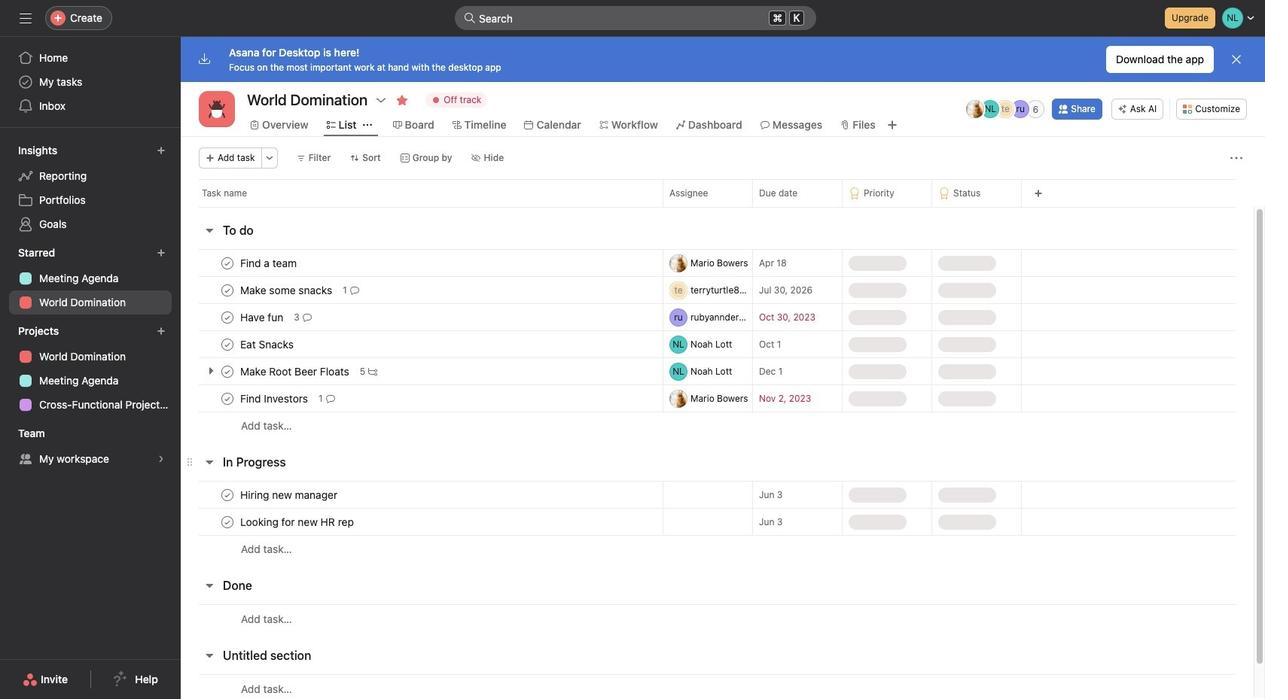 Task type: describe. For each thing, give the bounding box(es) containing it.
expand subtask list for the task make root beer floats image
[[205, 365, 217, 377]]

eat snacks cell
[[181, 331, 663, 358]]

add tab image
[[886, 119, 898, 131]]

header to do tree grid
[[181, 249, 1254, 440]]

new insights image
[[157, 146, 166, 155]]

Search tasks, projects, and more text field
[[455, 6, 816, 30]]

hide sidebar image
[[20, 12, 32, 24]]

task name text field for have fun cell
[[237, 310, 288, 325]]

add field image
[[1034, 189, 1043, 198]]

show options image
[[375, 94, 387, 106]]

looking for new hr rep cell
[[181, 508, 663, 536]]

see details, my workspace image
[[157, 455, 166, 464]]

mark complete image for have fun cell
[[218, 308, 236, 326]]

have fun cell
[[181, 303, 663, 331]]

0 horizontal spatial more actions image
[[265, 154, 274, 163]]

dismiss image
[[1230, 53, 1242, 66]]

make some snacks cell
[[181, 276, 663, 304]]

add items to starred image
[[157, 248, 166, 258]]

1 comment image
[[350, 286, 359, 295]]

3 collapse task list for this group image from the top
[[203, 650, 215, 662]]

task name text field for hiring new manager cell
[[237, 488, 342, 503]]

teams element
[[0, 420, 181, 474]]

mark complete checkbox inside make root beer floats cell
[[218, 363, 236, 381]]

projects element
[[0, 318, 181, 420]]

mark complete checkbox for task name text field in the find a team cell
[[218, 254, 236, 272]]

header in progress tree grid
[[181, 481, 1254, 563]]

make root beer floats cell
[[181, 358, 663, 386]]

task name text field for find investors cell
[[237, 391, 313, 406]]

task name text field inside make root beer floats cell
[[237, 364, 354, 379]]

starred element
[[0, 239, 181, 318]]

mark complete checkbox for hiring new manager cell
[[218, 486, 236, 504]]

bug image
[[208, 100, 226, 118]]

1 horizontal spatial more actions image
[[1230, 152, 1242, 164]]

mark complete image for looking for new hr rep cell
[[218, 513, 236, 531]]

mark complete checkbox for task name text box inside the have fun cell
[[218, 308, 236, 326]]

hiring new manager cell
[[181, 481, 663, 509]]

mark complete image for task name text field inside find investors cell
[[218, 390, 236, 408]]

task name text field for looking for new hr rep cell
[[237, 515, 358, 530]]



Task type: vqa. For each thing, say whether or not it's contained in the screenshot.
Task name text field for Collapse task list for this group image associated with [Example] Finalize budget Cell
no



Task type: locate. For each thing, give the bounding box(es) containing it.
3 task name text field from the top
[[237, 364, 354, 379]]

mark complete image for task name text box inside hiring new manager cell
[[218, 486, 236, 504]]

1 collapse task list for this group image from the top
[[203, 456, 215, 468]]

None field
[[455, 6, 816, 30]]

0 vertical spatial mark complete image
[[218, 281, 236, 299]]

0 vertical spatial collapse task list for this group image
[[203, 456, 215, 468]]

1 mark complete checkbox from the top
[[218, 254, 236, 272]]

1 mark complete image from the top
[[218, 254, 236, 272]]

mark complete checkbox inside find investors cell
[[218, 390, 236, 408]]

2 mark complete checkbox from the top
[[218, 281, 236, 299]]

task name text field inside find investors cell
[[237, 391, 313, 406]]

2 mark complete image from the top
[[218, 335, 236, 354]]

2 mark complete image from the top
[[218, 308, 236, 326]]

task name text field inside looking for new hr rep cell
[[237, 515, 358, 530]]

3 task name text field from the top
[[237, 391, 313, 406]]

mark complete checkbox inside the find a team cell
[[218, 254, 236, 272]]

new project or portfolio image
[[157, 327, 166, 336]]

mark complete image inside the find a team cell
[[218, 254, 236, 272]]

mark complete image inside find investors cell
[[218, 390, 236, 408]]

mark complete checkbox inside looking for new hr rep cell
[[218, 513, 236, 531]]

mark complete image inside make some snacks cell
[[218, 281, 236, 299]]

prominent image
[[464, 12, 476, 24]]

5 mark complete checkbox from the top
[[218, 513, 236, 531]]

mark complete checkbox for task name text field within make some snacks cell
[[218, 281, 236, 299]]

3 comments image
[[303, 313, 312, 322]]

mark complete checkbox inside eat snacks cell
[[218, 335, 236, 354]]

remove from starred image
[[396, 94, 408, 106]]

1 mark complete image from the top
[[218, 281, 236, 299]]

4 task name text field from the top
[[237, 488, 342, 503]]

tab actions image
[[363, 120, 372, 130]]

1 vertical spatial collapse task list for this group image
[[203, 580, 215, 592]]

task name text field inside hiring new manager cell
[[237, 488, 342, 503]]

0 vertical spatial mark complete checkbox
[[218, 335, 236, 354]]

1 mark complete checkbox from the top
[[218, 335, 236, 354]]

mark complete checkbox for task name text field within the looking for new hr rep cell
[[218, 513, 236, 531]]

1 task name text field from the top
[[237, 256, 301, 271]]

mark complete checkbox inside make some snacks cell
[[218, 281, 236, 299]]

Task name text field
[[237, 256, 301, 271], [237, 283, 337, 298], [237, 391, 313, 406], [237, 515, 358, 530]]

mark complete image for task name text box inside eat snacks cell
[[218, 335, 236, 354]]

task name text field inside have fun cell
[[237, 310, 288, 325]]

4 mark complete checkbox from the top
[[218, 390, 236, 408]]

collapse task list for this group image
[[203, 456, 215, 468], [203, 580, 215, 592], [203, 650, 215, 662]]

1 comment image
[[326, 394, 335, 403]]

1 task name text field from the top
[[237, 310, 288, 325]]

collapse task list for this group image
[[203, 224, 215, 236]]

4 task name text field from the top
[[237, 515, 358, 530]]

mark complete checkbox for task name text field inside find investors cell
[[218, 390, 236, 408]]

2 collapse task list for this group image from the top
[[203, 580, 215, 592]]

find a team cell
[[181, 249, 663, 277]]

4 mark complete image from the top
[[218, 390, 236, 408]]

mark complete checkbox for eat snacks cell
[[218, 335, 236, 354]]

task name text field for make some snacks cell on the top of the page
[[237, 283, 337, 298]]

mark complete image inside eat snacks cell
[[218, 335, 236, 354]]

Mark complete checkbox
[[218, 335, 236, 354], [218, 363, 236, 381], [218, 486, 236, 504]]

1 vertical spatial mark complete checkbox
[[218, 363, 236, 381]]

2 mark complete checkbox from the top
[[218, 363, 236, 381]]

3 mark complete image from the top
[[218, 513, 236, 531]]

insights element
[[0, 137, 181, 239]]

row
[[181, 179, 1265, 207], [199, 206, 1236, 208], [181, 249, 1254, 277], [181, 276, 1254, 304], [181, 303, 1254, 331], [181, 331, 1254, 358], [181, 358, 1254, 386], [181, 385, 1254, 413], [181, 412, 1254, 440], [181, 481, 1254, 509], [181, 508, 1254, 536], [181, 535, 1254, 563], [181, 605, 1254, 633], [181, 675, 1254, 700]]

mark complete checkbox inside have fun cell
[[218, 308, 236, 326]]

mark complete image
[[218, 281, 236, 299], [218, 308, 236, 326], [218, 513, 236, 531]]

2 vertical spatial mark complete image
[[218, 513, 236, 531]]

more actions image
[[1230, 152, 1242, 164], [265, 154, 274, 163]]

mark complete image
[[218, 254, 236, 272], [218, 335, 236, 354], [218, 363, 236, 381], [218, 390, 236, 408], [218, 486, 236, 504]]

1 vertical spatial mark complete image
[[218, 308, 236, 326]]

Task name text field
[[237, 310, 288, 325], [237, 337, 298, 352], [237, 364, 354, 379], [237, 488, 342, 503]]

5 subtasks image
[[368, 367, 377, 376]]

3 mark complete checkbox from the top
[[218, 308, 236, 326]]

5 mark complete image from the top
[[218, 486, 236, 504]]

mark complete image inside looking for new hr rep cell
[[218, 513, 236, 531]]

2 task name text field from the top
[[237, 283, 337, 298]]

2 vertical spatial mark complete checkbox
[[218, 486, 236, 504]]

mark complete image inside hiring new manager cell
[[218, 486, 236, 504]]

mark complete image for task name text field in the find a team cell
[[218, 254, 236, 272]]

task name text field for the find a team cell
[[237, 256, 301, 271]]

2 task name text field from the top
[[237, 337, 298, 352]]

global element
[[0, 37, 181, 127]]

3 mark complete image from the top
[[218, 363, 236, 381]]

Mark complete checkbox
[[218, 254, 236, 272], [218, 281, 236, 299], [218, 308, 236, 326], [218, 390, 236, 408], [218, 513, 236, 531]]

task name text field inside the find a team cell
[[237, 256, 301, 271]]

task name text field inside make some snacks cell
[[237, 283, 337, 298]]

2 vertical spatial collapse task list for this group image
[[203, 650, 215, 662]]

mark complete image for make some snacks cell on the top of the page
[[218, 281, 236, 299]]

3 mark complete checkbox from the top
[[218, 486, 236, 504]]

task name text field for eat snacks cell
[[237, 337, 298, 352]]

find investors cell
[[181, 385, 663, 413]]

task name text field inside eat snacks cell
[[237, 337, 298, 352]]

mark complete checkbox inside hiring new manager cell
[[218, 486, 236, 504]]



